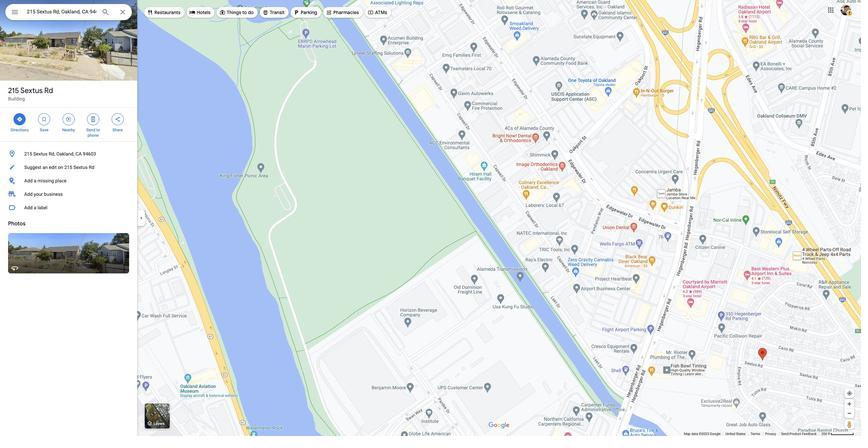 Task type: describe. For each thing, give the bounding box(es) containing it.
add a missing place button
[[0, 174, 137, 188]]

oakland,
[[56, 152, 74, 157]]

privacy
[[766, 433, 777, 437]]


[[66, 116, 72, 123]]

show street view coverage image
[[845, 420, 855, 430]]


[[147, 9, 153, 16]]

200 ft button
[[822, 433, 855, 437]]


[[189, 9, 195, 16]]


[[368, 9, 374, 16]]


[[11, 7, 19, 17]]

privacy button
[[766, 433, 777, 437]]

add a label button
[[0, 201, 137, 215]]

add for add a label
[[24, 205, 33, 211]]

add your business
[[24, 192, 63, 197]]

suggest
[[24, 165, 41, 170]]

your
[[34, 192, 43, 197]]

215 for rd,
[[24, 152, 32, 157]]


[[17, 116, 23, 123]]

2 vertical spatial 215
[[64, 165, 72, 170]]

place
[[55, 178, 67, 184]]


[[263, 9, 269, 16]]

send for send to phone
[[86, 128, 95, 133]]

200
[[822, 433, 828, 437]]

none field inside 215 sextus rd, oakland, ca 94603 field
[[27, 8, 96, 16]]

 button
[[5, 4, 24, 22]]

 hotels
[[189, 9, 211, 16]]

 restaurants
[[147, 9, 181, 16]]

a for label
[[34, 205, 36, 211]]

 things to do
[[220, 9, 254, 16]]

united states button
[[726, 433, 746, 437]]

add for add a missing place
[[24, 178, 33, 184]]

building
[[8, 96, 25, 102]]

215 Sextus Rd, Oakland, CA 94603 field
[[5, 4, 132, 20]]

suggest an edit on 215 sextus rd button
[[0, 161, 137, 174]]

send to phone
[[86, 128, 100, 138]]

map
[[685, 433, 691, 437]]

send product feedback
[[782, 433, 817, 437]]

 search field
[[5, 4, 132, 22]]

send for send product feedback
[[782, 433, 789, 437]]

pharmacies
[[334, 9, 359, 15]]

restaurants
[[155, 9, 181, 15]]

map data ©2023 google
[[685, 433, 721, 437]]

feedback
[[803, 433, 817, 437]]


[[326, 9, 332, 16]]

sextus for rd
[[20, 86, 43, 96]]

suggest an edit on 215 sextus rd
[[24, 165, 94, 170]]

a for missing
[[34, 178, 36, 184]]

photos
[[8, 221, 25, 228]]


[[115, 116, 121, 123]]

save
[[40, 128, 48, 133]]

things
[[227, 9, 241, 15]]

atms
[[375, 9, 387, 15]]

 atms
[[368, 9, 387, 16]]


[[220, 9, 226, 16]]

business
[[44, 192, 63, 197]]

215 sextus rd main content
[[0, 0, 137, 437]]

215 sextus rd, oakland, ca 94603
[[24, 152, 96, 157]]

to inside  things to do
[[243, 9, 247, 15]]



Task type: vqa. For each thing, say whether or not it's contained in the screenshot.


Task type: locate. For each thing, give the bounding box(es) containing it.
rd up 
[[44, 86, 53, 96]]

footer inside google maps element
[[685, 433, 822, 437]]

zoom out image
[[848, 412, 853, 417]]

2 vertical spatial add
[[24, 205, 33, 211]]

rd down 94603
[[89, 165, 94, 170]]

215 sextus rd building
[[8, 86, 53, 102]]

rd
[[44, 86, 53, 96], [89, 165, 94, 170]]

phone
[[88, 133, 99, 138]]

2 horizontal spatial 215
[[64, 165, 72, 170]]

0 vertical spatial rd
[[44, 86, 53, 96]]

1 horizontal spatial to
[[243, 9, 247, 15]]

215 up suggest
[[24, 152, 32, 157]]

parking
[[301, 9, 317, 15]]

0 vertical spatial 215
[[8, 86, 19, 96]]

0 horizontal spatial 215
[[8, 86, 19, 96]]

collapse side panel image
[[138, 215, 145, 222]]

terms
[[751, 433, 761, 437]]

a left label
[[34, 205, 36, 211]]

1 add from the top
[[24, 178, 33, 184]]

 pharmacies
[[326, 9, 359, 16]]

sextus left rd,
[[33, 152, 48, 157]]

on
[[58, 165, 63, 170]]

215 sextus rd, oakland, ca 94603 button
[[0, 147, 137, 161]]

united
[[726, 433, 736, 437]]

1 vertical spatial a
[[34, 205, 36, 211]]

rd inside button
[[89, 165, 94, 170]]

add
[[24, 178, 33, 184], [24, 192, 33, 197], [24, 205, 33, 211]]

 parking
[[294, 9, 317, 16]]

add for add your business
[[24, 192, 33, 197]]

add left label
[[24, 205, 33, 211]]

1 horizontal spatial send
[[782, 433, 789, 437]]

0 vertical spatial add
[[24, 178, 33, 184]]

215 up building
[[8, 86, 19, 96]]

footer
[[685, 433, 822, 437]]

to left the do
[[243, 9, 247, 15]]

add left your
[[24, 192, 33, 197]]

missing
[[38, 178, 54, 184]]

215
[[8, 86, 19, 96], [24, 152, 32, 157], [64, 165, 72, 170]]

actions for 215 sextus rd region
[[0, 108, 137, 142]]

share
[[113, 128, 123, 133]]

1 horizontal spatial 215
[[24, 152, 32, 157]]

215 for rd
[[8, 86, 19, 96]]

ft
[[829, 433, 831, 437]]

1 horizontal spatial rd
[[89, 165, 94, 170]]

add a missing place
[[24, 178, 67, 184]]

footer containing map data ©2023 google
[[685, 433, 822, 437]]

united states
[[726, 433, 746, 437]]

1 vertical spatial 215
[[24, 152, 32, 157]]

rd inside "215 sextus rd building"
[[44, 86, 53, 96]]

show your location image
[[847, 391, 853, 397]]

2 a from the top
[[34, 205, 36, 211]]

send product feedback button
[[782, 433, 817, 437]]

send
[[86, 128, 95, 133], [782, 433, 789, 437]]

label
[[38, 205, 48, 211]]

sextus inside "215 sextus rd building"
[[20, 86, 43, 96]]

0 horizontal spatial to
[[96, 128, 100, 133]]

1 vertical spatial send
[[782, 433, 789, 437]]


[[90, 116, 96, 123]]

zoom in image
[[848, 402, 853, 407]]

to inside send to phone
[[96, 128, 100, 133]]

sextus up building
[[20, 86, 43, 96]]

a
[[34, 178, 36, 184], [34, 205, 36, 211]]

215 inside "215 sextus rd building"
[[8, 86, 19, 96]]

hotels
[[197, 9, 211, 15]]

0 horizontal spatial rd
[[44, 86, 53, 96]]

©2023
[[700, 433, 710, 437]]

nearby
[[62, 128, 75, 133]]

0 vertical spatial send
[[86, 128, 95, 133]]

send up the phone
[[86, 128, 95, 133]]

0 vertical spatial a
[[34, 178, 36, 184]]

add a label
[[24, 205, 48, 211]]

0 vertical spatial to
[[243, 9, 247, 15]]

0 horizontal spatial send
[[86, 128, 95, 133]]

sextus down ca on the left top of page
[[73, 165, 88, 170]]

to up the phone
[[96, 128, 100, 133]]

sextus
[[20, 86, 43, 96], [33, 152, 48, 157], [73, 165, 88, 170]]

directions
[[11, 128, 29, 133]]

1 vertical spatial to
[[96, 128, 100, 133]]

edit
[[49, 165, 57, 170]]


[[41, 116, 47, 123]]

2 vertical spatial sextus
[[73, 165, 88, 170]]

google
[[711, 433, 721, 437]]

rd,
[[49, 152, 55, 157]]

add down suggest
[[24, 178, 33, 184]]

add your business link
[[0, 188, 137, 201]]

3 add from the top
[[24, 205, 33, 211]]

2 add from the top
[[24, 192, 33, 197]]


[[294, 9, 300, 16]]

send inside send product feedback button
[[782, 433, 789, 437]]

 transit
[[263, 9, 285, 16]]

to
[[243, 9, 247, 15], [96, 128, 100, 133]]

sextus for rd,
[[33, 152, 48, 157]]

1 vertical spatial sextus
[[33, 152, 48, 157]]

send left product
[[782, 433, 789, 437]]

1 a from the top
[[34, 178, 36, 184]]

send inside send to phone
[[86, 128, 95, 133]]

1 vertical spatial add
[[24, 192, 33, 197]]

94603
[[83, 152, 96, 157]]

ca
[[76, 152, 82, 157]]

0 vertical spatial sextus
[[20, 86, 43, 96]]

transit
[[270, 9, 285, 15]]

data
[[692, 433, 699, 437]]

None field
[[27, 8, 96, 16]]

a left missing
[[34, 178, 36, 184]]

google maps element
[[0, 0, 862, 437]]

product
[[790, 433, 802, 437]]

states
[[737, 433, 746, 437]]

200 ft
[[822, 433, 831, 437]]

terms button
[[751, 433, 761, 437]]

1 vertical spatial rd
[[89, 165, 94, 170]]

layers
[[154, 423, 165, 427]]

do
[[248, 9, 254, 15]]

an
[[43, 165, 48, 170]]

215 right "on"
[[64, 165, 72, 170]]



